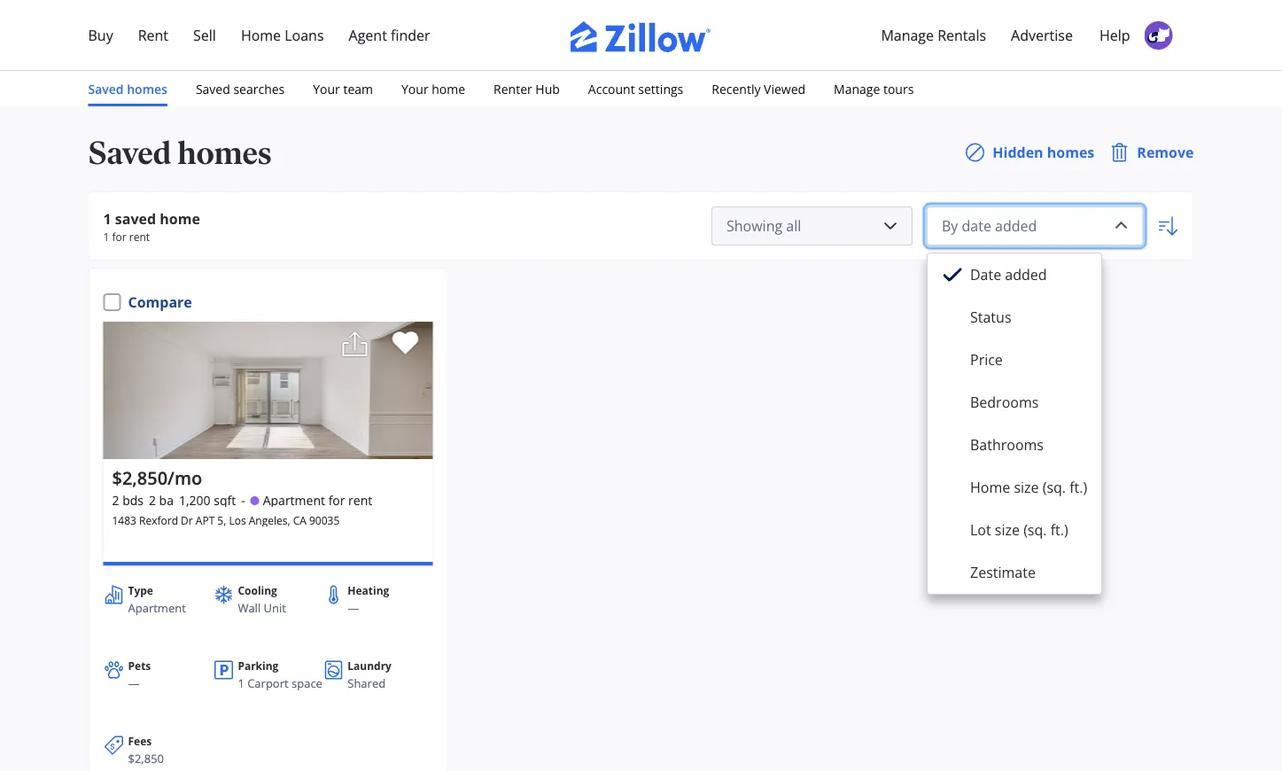 Task type: describe. For each thing, give the bounding box(es) containing it.
1 vertical spatial 1
[[103, 229, 109, 244]]

pets —
[[128, 658, 151, 691]]

home inside your home link
[[432, 80, 465, 97]]

parking 1 carport space
[[238, 658, 323, 691]]

manage rentals
[[881, 25, 986, 44]]

account
[[588, 80, 635, 97]]

5,
[[217, 513, 226, 527]]

advertise
[[1011, 25, 1073, 44]]

cooling wall unit
[[238, 583, 286, 616]]

your for your home
[[401, 80, 429, 97]]

your home
[[401, 80, 465, 97]]

90035
[[309, 513, 340, 527]]

rent link
[[126, 15, 181, 56]]

list box containing date added
[[927, 253, 1103, 595]]

zillow logo image
[[570, 21, 712, 52]]

unit
[[264, 600, 286, 616]]

lot size (sq. ft.)
[[970, 520, 1068, 539]]

ba
[[159, 491, 174, 508]]

shared
[[348, 675, 386, 691]]

saved
[[115, 209, 156, 228]]

type
[[128, 583, 153, 598]]

home image
[[95, 93, 134, 132]]

settings
[[638, 80, 683, 97]]

agent finder link
[[336, 15, 443, 56]]

rent inside "1 saved home 1 for rent"
[[129, 229, 150, 244]]

laundry
[[348, 658, 392, 673]]

home size (sq. ft.)
[[970, 478, 1088, 497]]

added
[[1005, 265, 1047, 284]]

1 saved home 1 for rent
[[103, 209, 200, 244]]

2 horizontal spatial homes
[[1047, 143, 1095, 162]]

recently viewed link
[[712, 78, 806, 99]]

share this home image
[[341, 330, 369, 358]]

manage for manage tours
[[834, 80, 880, 97]]

buy
[[88, 25, 113, 44]]

tours
[[883, 80, 914, 97]]

hidden
[[993, 143, 1044, 162]]

angeles,
[[249, 513, 290, 527]]

help
[[1100, 25, 1130, 44]]

Compare checkbox
[[103, 293, 121, 311]]

— for pets —
[[128, 675, 140, 691]]

your for your team
[[313, 80, 340, 97]]

bds
[[122, 491, 144, 508]]

1483
[[112, 513, 136, 527]]

cooling
[[238, 583, 277, 598]]

By date added text field
[[942, 212, 1100, 240]]

lot
[[970, 520, 991, 539]]

home loans
[[241, 25, 324, 44]]

manage tours
[[834, 80, 914, 97]]

renter hub
[[494, 80, 560, 97]]

saved searches link
[[196, 78, 285, 99]]

your team
[[313, 80, 373, 97]]

1 horizontal spatial homes
[[177, 133, 272, 171]]

main navigation
[[0, 0, 1282, 292]]

size for home
[[1014, 478, 1039, 497]]

saved homes link
[[88, 78, 167, 99]]

heating —
[[348, 583, 389, 616]]

remove button
[[1109, 142, 1194, 163]]

ca
[[293, 513, 306, 527]]

renter
[[494, 80, 532, 97]]

chevron right image
[[314, 178, 335, 199]]

recently viewed
[[712, 80, 806, 97]]

apartment for rent
[[263, 491, 372, 508]]

1483 rexford dr apt 5, los angeles, ca 90035 link
[[112, 513, 424, 527]]

date added option
[[928, 253, 1102, 296]]

home loans link
[[229, 15, 336, 56]]

hub
[[536, 80, 560, 97]]

home inside "1 saved home 1 for rent"
[[160, 209, 200, 228]]

manage tours link
[[834, 78, 914, 99]]

ft.) for lot size (sq. ft.)
[[1051, 520, 1068, 539]]

1 horizontal spatial rent
[[348, 491, 372, 508]]

cooling image
[[213, 584, 234, 605]]

rexford
[[139, 513, 178, 527]]

$2,850/mo
[[112, 465, 202, 490]]

0 horizontal spatial homes
[[127, 80, 167, 97]]

apt
[[196, 513, 215, 527]]

recently
[[712, 80, 761, 97]]

bathrooms
[[970, 435, 1044, 454]]

type apartment
[[128, 583, 186, 616]]

parking image
[[213, 659, 234, 681]]

loans
[[285, 25, 324, 44]]



Task type: vqa. For each thing, say whether or not it's contained in the screenshot.
Unit
yes



Task type: locate. For each thing, give the bounding box(es) containing it.
team
[[343, 80, 373, 97]]

for
[[112, 229, 126, 244], [328, 491, 345, 508]]

for down saved
[[112, 229, 126, 244]]

1 vertical spatial apartment
[[128, 600, 186, 616]]

ft.) for home size (sq. ft.)
[[1070, 478, 1088, 497]]

1 left saved
[[103, 209, 111, 228]]

date
[[970, 265, 1002, 284]]

price
[[970, 350, 1003, 369]]

$2,850
[[128, 751, 164, 767]]

los
[[229, 513, 246, 527]]

date added
[[970, 265, 1047, 284]]

saved
[[88, 80, 124, 97], [196, 80, 230, 97], [88, 133, 171, 171]]

saved down home "image"
[[88, 133, 171, 171]]

agent finder
[[349, 25, 430, 44]]

2 your from the left
[[401, 80, 429, 97]]

1 vertical spatial manage
[[834, 80, 880, 97]]

2
[[112, 491, 119, 508], [149, 491, 156, 508]]

apartment down type
[[128, 600, 186, 616]]

1 right the parking image
[[238, 675, 244, 691]]

searches
[[233, 80, 285, 97]]

1 horizontal spatial —
[[348, 600, 359, 616]]

0 vertical spatial home
[[432, 80, 465, 97]]

home up lot
[[970, 478, 1010, 497]]

1 horizontal spatial home
[[970, 478, 1010, 497]]

2 vertical spatial 1
[[238, 675, 244, 691]]

home for home size (sq. ft.)
[[970, 478, 1010, 497]]

laundry shared
[[348, 658, 392, 691]]

status
[[970, 308, 1012, 327]]

2 left the ba
[[149, 491, 156, 508]]

—
[[348, 600, 359, 616], [128, 675, 140, 691]]

rent
[[129, 229, 150, 244], [348, 491, 372, 508]]

help link
[[1087, 15, 1143, 56]]

manage rentals link
[[869, 15, 999, 56]]

list box
[[927, 253, 1103, 595]]

home
[[432, 80, 465, 97], [160, 209, 200, 228]]

manage inside 'main' navigation
[[881, 25, 934, 44]]

— for heating —
[[348, 600, 359, 616]]

agent
[[349, 25, 387, 44]]

— down heating
[[348, 600, 359, 616]]

0 horizontal spatial ft.)
[[1051, 520, 1068, 539]]

0 horizontal spatial home
[[241, 25, 281, 44]]

saved down buy link
[[88, 80, 124, 97]]

saved homes down home "image"
[[88, 133, 272, 171]]

home right saved
[[160, 209, 200, 228]]

buy link
[[76, 15, 126, 56]]

0 vertical spatial home
[[241, 25, 281, 44]]

homes right "hidden"
[[1047, 143, 1095, 162]]

0 horizontal spatial your
[[313, 80, 340, 97]]

home
[[241, 25, 281, 44], [970, 478, 1010, 497]]

1 horizontal spatial apartment
[[263, 491, 325, 508]]

1483 rexford dr apt 5, los angeles, ca 90035 image
[[103, 280, 433, 500]]

space
[[292, 675, 323, 691]]

0 horizontal spatial manage
[[834, 80, 880, 97]]

0 horizontal spatial apartment
[[128, 600, 186, 616]]

1 vertical spatial ft.)
[[1051, 520, 1068, 539]]

home for home loans
[[241, 25, 281, 44]]

1 vertical spatial —
[[128, 675, 140, 691]]

for rent image
[[251, 496, 259, 508]]

(sq. for lot size (sq. ft.)
[[1024, 520, 1047, 539]]

-
[[241, 491, 245, 508]]

0 horizontal spatial for
[[112, 229, 126, 244]]

sell
[[193, 25, 216, 44]]

bedrooms
[[970, 393, 1039, 412]]

1 vertical spatial home
[[970, 478, 1010, 497]]

home left loans
[[241, 25, 281, 44]]

0 horizontal spatial —
[[128, 675, 140, 691]]

saved left searches
[[196, 80, 230, 97]]

1
[[103, 209, 111, 228], [103, 229, 109, 244], [238, 675, 244, 691]]

1,200
[[179, 491, 211, 508]]

saved homes
[[88, 80, 167, 97], [88, 133, 272, 171]]

saved searches
[[196, 80, 285, 97]]

0 horizontal spatial 2
[[112, 491, 119, 508]]

size
[[1014, 478, 1039, 497], [995, 520, 1020, 539]]

rentals
[[938, 25, 986, 44]]

heating
[[348, 583, 389, 598]]

0 horizontal spatial rent
[[129, 229, 150, 244]]

0 vertical spatial 1
[[103, 209, 111, 228]]

compare
[[128, 292, 192, 312]]

saved for saved homes link
[[88, 80, 124, 97]]

1 horizontal spatial home
[[432, 80, 465, 97]]

saved for saved searches link at the top left of page
[[196, 80, 230, 97]]

1 2 from the left
[[112, 491, 119, 508]]

1 vertical spatial rent
[[348, 491, 372, 508]]

1 vertical spatial (sq.
[[1024, 520, 1047, 539]]

fees $2,850
[[128, 734, 164, 767]]

size right lot
[[995, 520, 1020, 539]]

2 left bds
[[112, 491, 119, 508]]

remove
[[1137, 143, 1194, 162]]

1 up the 'compare' checkbox
[[103, 229, 109, 244]]

1 horizontal spatial manage
[[881, 25, 934, 44]]

0 horizontal spatial home
[[160, 209, 200, 228]]

fees
[[128, 734, 152, 748]]

sqft
[[214, 491, 236, 508]]

1 vertical spatial home
[[160, 209, 200, 228]]

fees image
[[103, 735, 125, 756]]

your down finder
[[401, 80, 429, 97]]

laundry image
[[323, 659, 344, 681]]

unsave this home image
[[390, 330, 421, 360]]

0 vertical spatial —
[[348, 600, 359, 616]]

parking
[[238, 658, 279, 673]]

account settings link
[[588, 78, 683, 99]]

size up lot size (sq. ft.)
[[1014, 478, 1039, 497]]

2 saved homes from the top
[[88, 133, 272, 171]]

sell link
[[181, 15, 229, 56]]

your team link
[[313, 78, 373, 99]]

heating image
[[323, 584, 344, 605]]

— down the pets
[[128, 675, 140, 691]]

for inside "1 saved home 1 for rent"
[[112, 229, 126, 244]]

— inside pets —
[[128, 675, 140, 691]]

1 vertical spatial size
[[995, 520, 1020, 539]]

saved homes down rent "link"
[[88, 80, 167, 97]]

manage for manage rentals
[[881, 25, 934, 44]]

your
[[313, 80, 340, 97], [401, 80, 429, 97]]

carport
[[247, 675, 289, 691]]

1 vertical spatial saved homes
[[88, 133, 272, 171]]

your left team at left top
[[313, 80, 340, 97]]

(sq.
[[1043, 478, 1066, 497], [1024, 520, 1047, 539]]

unsave this home button
[[378, 322, 428, 370]]

viewed
[[764, 80, 806, 97]]

homes down saved searches
[[177, 133, 272, 171]]

homes down rent "link"
[[127, 80, 167, 97]]

0 vertical spatial for
[[112, 229, 126, 244]]

(sq. for home size (sq. ft.)
[[1043, 478, 1066, 497]]

(sq. up lot size (sq. ft.)
[[1043, 478, 1066, 497]]

zestimate
[[970, 563, 1036, 582]]

apartment up "ca"
[[263, 491, 325, 508]]

1 inside parking 1 carport space
[[238, 675, 244, 691]]

2 2 from the left
[[149, 491, 156, 508]]

pets image
[[103, 659, 125, 681]]

hidden homes
[[993, 143, 1095, 162]]

— inside "heating —"
[[348, 600, 359, 616]]

0 vertical spatial (sq.
[[1043, 478, 1066, 497]]

2 bds 2 ba 1,200 sqft
[[112, 491, 236, 508]]

renter hub link
[[494, 78, 560, 99]]

1 your from the left
[[313, 80, 340, 97]]

(sq. down the home size (sq. ft.)
[[1024, 520, 1047, 539]]

account settings
[[588, 80, 683, 97]]

0 vertical spatial apartment
[[263, 491, 325, 508]]

type image
[[103, 584, 125, 605]]

rent
[[138, 25, 168, 44]]

1 horizontal spatial 2
[[149, 491, 156, 508]]

0 vertical spatial ft.)
[[1070, 478, 1088, 497]]

advertise link
[[999, 15, 1086, 56]]

manage left rentals
[[881, 25, 934, 44]]

home inside 'main' navigation
[[241, 25, 281, 44]]

your profile default icon image
[[1145, 21, 1173, 50]]

0 vertical spatial saved homes
[[88, 80, 167, 97]]

manage left tours
[[834, 80, 880, 97]]

for up 90035
[[328, 491, 345, 508]]

pets
[[128, 658, 151, 673]]

1 horizontal spatial for
[[328, 491, 345, 508]]

hidden homes link
[[964, 142, 1095, 163]]

1 horizontal spatial ft.)
[[1070, 478, 1088, 497]]

ft.)
[[1070, 478, 1088, 497], [1051, 520, 1068, 539]]

wall
[[238, 600, 261, 616]]

your home link
[[401, 78, 465, 99]]

home left renter
[[432, 80, 465, 97]]

sort descending image
[[1158, 215, 1179, 237]]

0 vertical spatial size
[[1014, 478, 1039, 497]]

1 vertical spatial for
[[328, 491, 345, 508]]

manage
[[881, 25, 934, 44], [834, 80, 880, 97]]

0 vertical spatial rent
[[129, 229, 150, 244]]

1483 rexford dr apt 5, los angeles, ca 90035
[[112, 513, 340, 527]]

0 vertical spatial manage
[[881, 25, 934, 44]]

homes
[[127, 80, 167, 97], [177, 133, 272, 171], [1047, 143, 1095, 162]]

1 horizontal spatial your
[[401, 80, 429, 97]]

finder
[[391, 25, 430, 44]]

size for lot
[[995, 520, 1020, 539]]

1 saved homes from the top
[[88, 80, 167, 97]]

dr
[[181, 513, 193, 527]]



